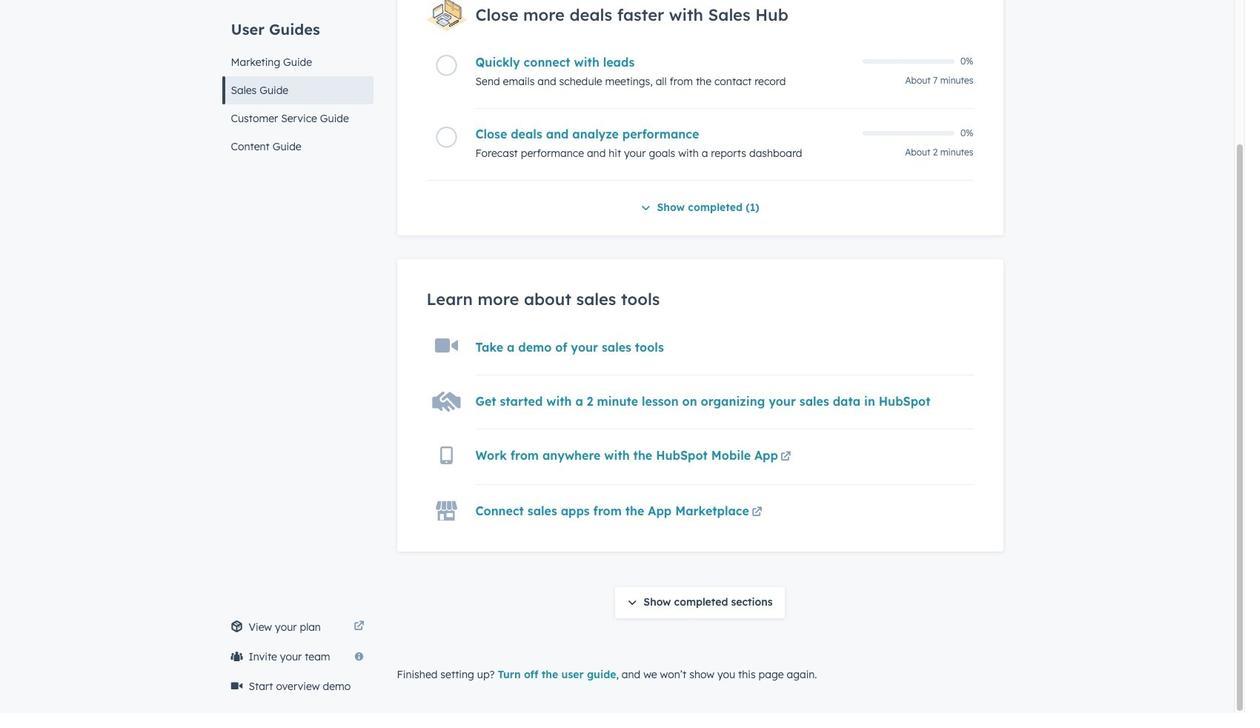 Task type: describe. For each thing, give the bounding box(es) containing it.
user guides element
[[222, 0, 373, 161]]



Task type: vqa. For each thing, say whether or not it's contained in the screenshot.
The "Back To Theme Library" link
no



Task type: locate. For each thing, give the bounding box(es) containing it.
link opens in a new window image
[[752, 505, 762, 523], [752, 508, 762, 519], [354, 622, 364, 633]]

link opens in a new window image
[[781, 449, 791, 467], [781, 452, 791, 463], [354, 619, 364, 637]]



